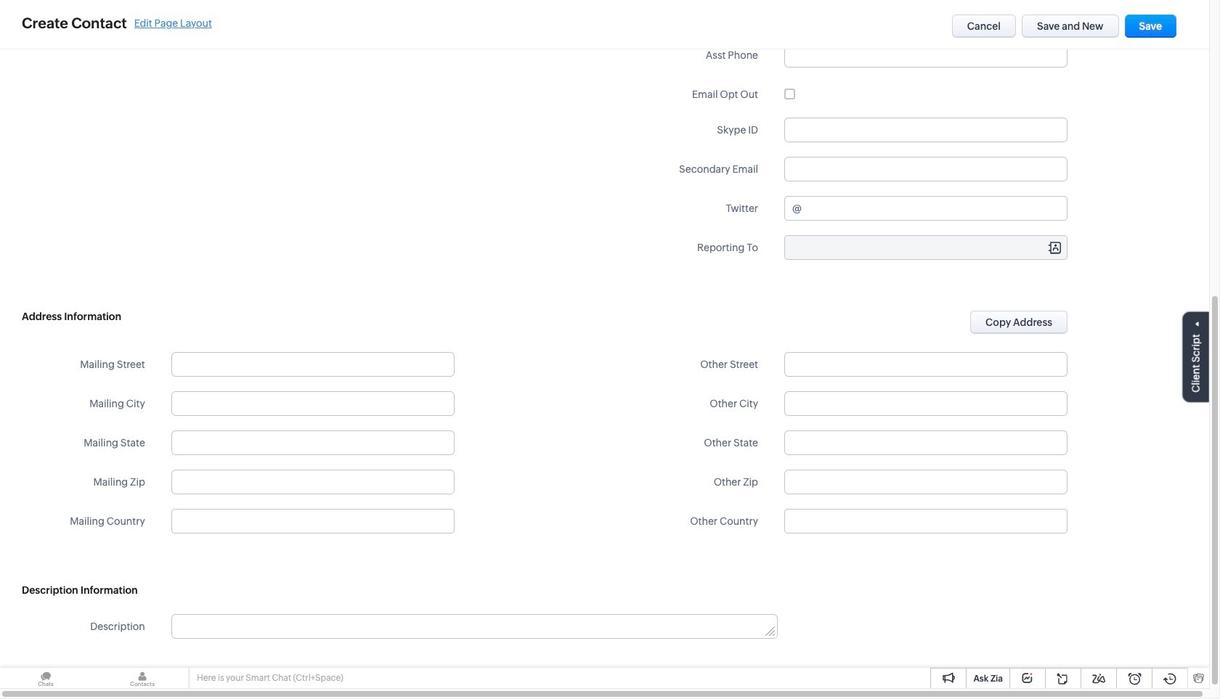 Task type: describe. For each thing, give the bounding box(es) containing it.
contacts image
[[97, 668, 188, 689]]

chats image
[[0, 668, 92, 689]]



Task type: vqa. For each thing, say whether or not it's contained in the screenshot.
chats image
yes



Task type: locate. For each thing, give the bounding box(es) containing it.
None text field
[[171, 4, 454, 28], [785, 236, 1067, 259], [171, 352, 454, 377], [784, 470, 1068, 495], [172, 510, 454, 533], [172, 615, 777, 638], [171, 4, 454, 28], [785, 236, 1067, 259], [171, 352, 454, 377], [784, 470, 1068, 495], [172, 510, 454, 533], [172, 615, 777, 638]]

None field
[[785, 236, 1067, 259], [172, 510, 454, 533], [785, 510, 1067, 533], [785, 236, 1067, 259], [172, 510, 454, 533], [785, 510, 1067, 533]]

MMM D, YYYY text field
[[784, 4, 1068, 28]]

None text field
[[784, 43, 1068, 68], [784, 118, 1068, 142], [784, 157, 1068, 182], [804, 197, 1067, 220], [784, 352, 1068, 377], [171, 391, 454, 416], [784, 391, 1068, 416], [171, 431, 454, 455], [784, 431, 1068, 455], [171, 470, 454, 495], [784, 43, 1068, 68], [784, 118, 1068, 142], [784, 157, 1068, 182], [804, 197, 1067, 220], [784, 352, 1068, 377], [171, 391, 454, 416], [784, 391, 1068, 416], [171, 431, 454, 455], [784, 431, 1068, 455], [171, 470, 454, 495]]



